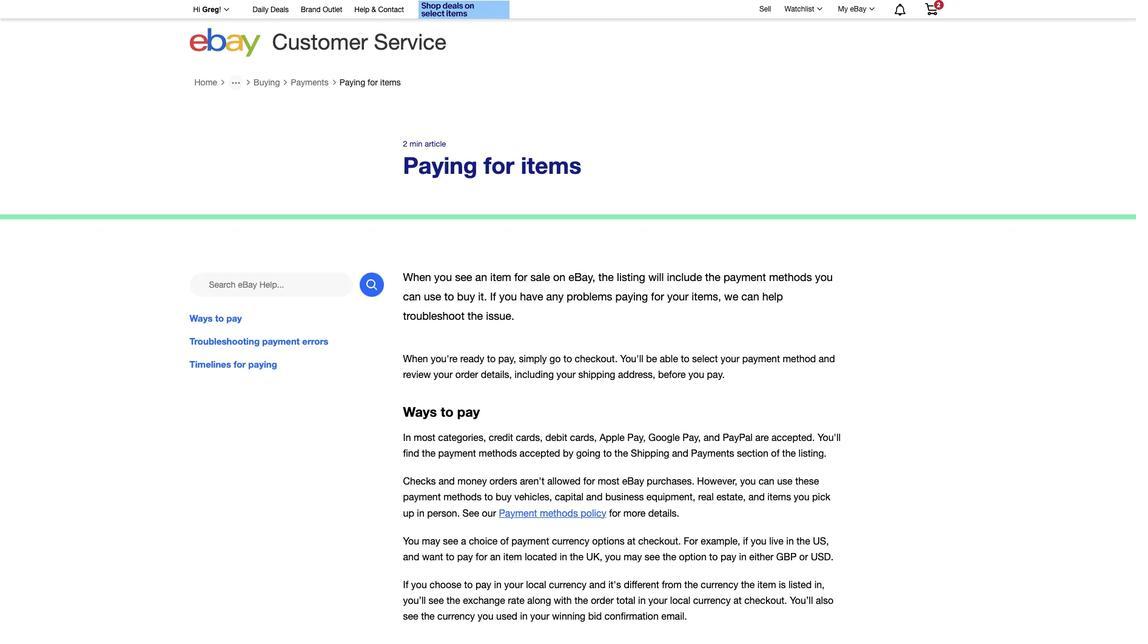 Task type: describe. For each thing, give the bounding box(es) containing it.
to inside in most categories, credit cards, debit cards, apple pay, google pay, and paypal are accepted. you'll find the payment methods accepted by going to the shipping and payments section of the listing.
[[603, 448, 612, 459]]

see up different
[[645, 552, 660, 563]]

to inside 'if you choose to pay in your local currency and it's different from the currency the item is listed in, you'll see the exchange rate along with the order total in your local currency at checkout. you'll also see the currency you used in your winning bid confirmation email.'
[[464, 580, 473, 591]]

if
[[743, 536, 748, 547]]

when you're ready to pay, simply go to checkout. you'll be able to select your payment method and review your order details, including your shipping address, before you pay.
[[403, 354, 835, 380]]

help & contact link
[[354, 4, 404, 17]]

payment inside the when you see an item for sale on ebay, the listing will include the payment methods you can use to buy it. if you have any problems paying for your items, we can help troubleshoot the issue.
[[724, 271, 766, 284]]

to up categories,
[[441, 405, 454, 420]]

up
[[403, 508, 414, 519]]

accepted
[[520, 448, 560, 459]]

0 horizontal spatial local
[[526, 580, 546, 591]]

help
[[762, 291, 783, 303]]

the right "with"
[[575, 596, 588, 607]]

in,
[[814, 580, 825, 591]]

methods inside the when you see an item for sale on ebay, the listing will include the payment methods you can use to buy it. if you have any problems paying for your items, we can help troubleshoot the issue.
[[769, 271, 812, 284]]

an inside the when you see an item for sale on ebay, the listing will include the payment methods you can use to buy it. if you have any problems paying for your items, we can help troubleshoot the issue.
[[475, 271, 487, 284]]

paypal
[[723, 433, 753, 444]]

item inside the you may see a choice of payment currency options at checkout. for example, if you live in the us, and want to pay for an item located in the uk, you may see the option to pay in either gbp or usd.
[[503, 552, 522, 563]]

buying link
[[254, 78, 280, 87]]

section
[[737, 448, 768, 459]]

email.
[[661, 611, 687, 622]]

choice
[[469, 536, 498, 547]]

service
[[374, 29, 446, 55]]

your up rate
[[504, 580, 523, 591]]

pay down a
[[457, 552, 473, 563]]

daily
[[253, 5, 269, 14]]

in inside checks and money orders aren't allowed for most ebay purchases. however, you can use these payment methods to buy vehicles, capital and business equipment, real estate, and items you pick up in person. see our
[[417, 508, 424, 519]]

methods down capital in the bottom of the page
[[540, 508, 578, 519]]

1 vertical spatial paying
[[248, 359, 277, 370]]

checkout. inside the you may see a choice of payment currency options at checkout. for example, if you live in the us, and want to pay for an item located in the uk, you may see the option to pay in either gbp or usd.
[[638, 536, 681, 547]]

watchlist link
[[778, 2, 828, 16]]

purchases.
[[647, 476, 695, 487]]

the right from on the right bottom of the page
[[684, 580, 698, 591]]

0 horizontal spatial paying
[[340, 78, 365, 87]]

vehicles,
[[514, 492, 552, 503]]

select
[[692, 354, 718, 364]]

buy inside the when you see an item for sale on ebay, the listing will include the payment methods you can use to buy it. if you have any problems paying for your items, we can help troubleshoot the issue.
[[457, 291, 475, 303]]

the down it.
[[468, 310, 483, 323]]

see down you'll
[[403, 611, 418, 622]]

simply
[[519, 354, 547, 364]]

pay down example,
[[721, 552, 736, 563]]

errors
[[302, 336, 328, 347]]

checkout. inside 'when you're ready to pay, simply go to checkout. you'll be able to select your payment method and review your order details, including your shipping address, before you pay.'
[[575, 354, 618, 364]]

the left option
[[663, 552, 676, 563]]

if inside 'if you choose to pay in your local currency and it's different from the currency the item is listed in, you'll see the exchange rate along with the order total in your local currency at checkout. you'll also see the currency you used in your winning bid confirmation email.'
[[403, 580, 408, 591]]

problems
[[567, 291, 612, 303]]

include
[[667, 271, 702, 284]]

your down from on the right bottom of the page
[[648, 596, 668, 607]]

able
[[660, 354, 678, 364]]

the up or
[[797, 536, 810, 547]]

are
[[755, 433, 769, 444]]

!
[[219, 5, 221, 14]]

article
[[425, 140, 446, 149]]

and right 'estate,'
[[748, 492, 765, 503]]

will
[[648, 271, 664, 284]]

2 link
[[917, 0, 945, 18]]

troubleshooting
[[190, 336, 260, 347]]

to inside checks and money orders aren't allowed for most ebay purchases. however, you can use these payment methods to buy vehicles, capital and business equipment, real estate, and items you pick up in person. see our
[[484, 492, 493, 503]]

accepted.
[[772, 433, 815, 444]]

0 vertical spatial payments
[[291, 78, 329, 87]]

see left a
[[443, 536, 458, 547]]

of inside in most categories, credit cards, debit cards, apple pay, google pay, and paypal are accepted. you'll find the payment methods accepted by going to the shipping and payments section of the listing.
[[771, 448, 780, 459]]

in right live
[[786, 536, 794, 547]]

choose
[[430, 580, 462, 591]]

to right want
[[446, 552, 455, 563]]

the up items,
[[705, 271, 721, 284]]

the down the apple
[[615, 448, 628, 459]]

hi
[[193, 5, 200, 14]]

on
[[553, 271, 566, 284]]

total
[[616, 596, 636, 607]]

1 cards, from the left
[[516, 433, 543, 444]]

brand
[[301, 5, 321, 14]]

you
[[403, 536, 419, 547]]

address,
[[618, 369, 655, 380]]

daily deals link
[[253, 4, 289, 17]]

help
[[354, 5, 370, 14]]

for inside 2 min article paying for items
[[484, 152, 514, 179]]

bid
[[588, 611, 602, 622]]

pay up categories,
[[457, 405, 480, 420]]

the down accepted.
[[782, 448, 796, 459]]

items inside 2 min article paying for items
[[521, 152, 581, 179]]

hi greg !
[[193, 5, 221, 14]]

&
[[372, 5, 376, 14]]

either
[[749, 552, 774, 563]]

however,
[[697, 476, 737, 487]]

and down google at right bottom
[[672, 448, 688, 459]]

we
[[724, 291, 738, 303]]

0 horizontal spatial may
[[422, 536, 440, 547]]

categories,
[[438, 433, 486, 444]]

aren't
[[520, 476, 545, 487]]

money
[[458, 476, 487, 487]]

located
[[525, 552, 557, 563]]

your winning
[[530, 611, 586, 622]]

0 horizontal spatial items
[[380, 78, 401, 87]]

paying inside 2 min article paying for items
[[403, 152, 477, 179]]

my ebay link
[[831, 2, 880, 16]]

get an extra 15% off image
[[419, 1, 510, 19]]

2 pay, from the left
[[683, 433, 701, 444]]

items inside checks and money orders aren't allowed for most ebay purchases. however, you can use these payment methods to buy vehicles, capital and business equipment, real estate, and items you pick up in person. see our
[[768, 492, 791, 503]]

and inside 'if you choose to pay in your local currency and it's different from the currency the item is listed in, you'll see the exchange rate along with the order total in your local currency at checkout. you'll also see the currency you used in your winning bid confirmation email.'
[[589, 580, 606, 591]]

buy inside checks and money orders aren't allowed for most ebay purchases. however, you can use these payment methods to buy vehicles, capital and business equipment, real estate, and items you pick up in person. see our
[[496, 492, 512, 503]]

our
[[482, 508, 496, 519]]

paying for items main content
[[0, 70, 1136, 637]]

rate
[[508, 596, 525, 607]]

min
[[410, 140, 423, 149]]

the left uk,
[[570, 552, 584, 563]]

the down you'll
[[421, 611, 435, 622]]

to down example,
[[709, 552, 718, 563]]

it.
[[478, 291, 487, 303]]

ways to pay link
[[190, 312, 384, 325]]

pick
[[812, 492, 830, 503]]

credit
[[489, 433, 513, 444]]

if inside the when you see an item for sale on ebay, the listing will include the payment methods you can use to buy it. if you have any problems paying for your items, we can help troubleshoot the issue.
[[490, 291, 496, 303]]

your inside the when you see an item for sale on ebay, the listing will include the payment methods you can use to buy it. if you have any problems paying for your items, we can help troubleshoot the issue.
[[667, 291, 689, 303]]

equipment,
[[647, 492, 695, 503]]

or
[[799, 552, 808, 563]]

payments inside in most categories, credit cards, debit cards, apple pay, google pay, and paypal are accepted. you'll find the payment methods accepted by going to the shipping and payments section of the listing.
[[691, 448, 734, 459]]

troubleshooting payment errors link
[[190, 335, 384, 348]]

payment methods policy link
[[499, 508, 606, 519]]

deals
[[271, 5, 289, 14]]

pay inside 'if you choose to pay in your local currency and it's different from the currency the item is listed in, you'll see the exchange rate along with the order total in your local currency at checkout. you'll also see the currency you used in your winning bid confirmation email.'
[[476, 580, 491, 591]]

payment
[[499, 508, 537, 519]]

from
[[662, 580, 682, 591]]

0 vertical spatial ways
[[190, 313, 213, 324]]

brand outlet
[[301, 5, 342, 14]]

also
[[816, 596, 834, 607]]

used
[[496, 611, 517, 622]]

and left money
[[439, 476, 455, 487]]

item inside the when you see an item for sale on ebay, the listing will include the payment methods you can use to buy it. if you have any problems paying for your items, we can help troubleshoot the issue.
[[490, 271, 511, 284]]

2 min article paying for items
[[403, 140, 581, 179]]

for inside the you may see a choice of payment currency options at checkout. for example, if you live in the us, and want to pay for an item located in the uk, you may see the option to pay in either gbp or usd.
[[476, 552, 487, 563]]

usd.
[[811, 552, 834, 563]]

estate,
[[716, 492, 746, 503]]



Task type: vqa. For each thing, say whether or not it's contained in the screenshot.
second x from left
no



Task type: locate. For each thing, give the bounding box(es) containing it.
0 vertical spatial may
[[422, 536, 440, 547]]

and right method
[[819, 354, 835, 364]]

checks and money orders aren't allowed for most ebay purchases. however, you can use these payment methods to buy vehicles, capital and business equipment, real estate, and items you pick up in person. see our
[[403, 476, 830, 519]]

0 vertical spatial 2
[[937, 1, 941, 8]]

most inside in most categories, credit cards, debit cards, apple pay, google pay, and paypal are accepted. you'll find the payment methods accepted by going to the shipping and payments section of the listing.
[[414, 433, 435, 444]]

ebay up business
[[622, 476, 644, 487]]

0 horizontal spatial ways to pay
[[190, 313, 242, 324]]

1 horizontal spatial use
[[777, 476, 793, 487]]

paying for items
[[340, 78, 401, 87]]

to inside the when you see an item for sale on ebay, the listing will include the payment methods you can use to buy it. if you have any problems paying for your items, we can help troubleshoot the issue.
[[444, 291, 454, 303]]

you inside 'when you're ready to pay, simply go to checkout. you'll be able to select your payment method and review your order details, including your shipping address, before you pay.'
[[689, 369, 704, 380]]

cards, up accepted
[[516, 433, 543, 444]]

paying
[[615, 291, 648, 303], [248, 359, 277, 370]]

to right go
[[563, 354, 572, 364]]

methods inside checks and money orders aren't allowed for most ebay purchases. however, you can use these payment methods to buy vehicles, capital and business equipment, real estate, and items you pick up in person. see our
[[444, 492, 482, 503]]

0 vertical spatial of
[[771, 448, 780, 459]]

in right located
[[560, 552, 567, 563]]

0 horizontal spatial pay,
[[627, 433, 646, 444]]

customer
[[272, 29, 368, 55]]

0 horizontal spatial checkout.
[[575, 354, 618, 364]]

including
[[515, 369, 554, 380]]

0 vertical spatial most
[[414, 433, 435, 444]]

and down the you in the left of the page
[[403, 552, 419, 563]]

you'll
[[620, 354, 643, 364], [818, 433, 841, 444]]

checkout. down details.
[[638, 536, 681, 547]]

use inside the when you see an item for sale on ebay, the listing will include the payment methods you can use to buy it. if you have any problems paying for your items, we can help troubleshoot the issue.
[[424, 291, 441, 303]]

1 vertical spatial local
[[670, 596, 691, 607]]

paying down article
[[403, 152, 477, 179]]

methods down credit
[[479, 448, 517, 459]]

most right "in"
[[414, 433, 435, 444]]

real
[[698, 492, 714, 503]]

ways up "in"
[[403, 405, 437, 420]]

buy left it.
[[457, 291, 475, 303]]

more
[[624, 508, 646, 519]]

item up issue.
[[490, 271, 511, 284]]

when up review at the left bottom of page
[[403, 354, 428, 364]]

payments down customer
[[291, 78, 329, 87]]

shipping
[[578, 369, 615, 380]]

greg
[[202, 5, 219, 14]]

and inside the you may see a choice of payment currency options at checkout. for example, if you live in the us, and want to pay for an item located in the uk, you may see the option to pay in either gbp or usd.
[[403, 552, 419, 563]]

1 vertical spatial items
[[521, 152, 581, 179]]

0 vertical spatial checkout.
[[575, 354, 618, 364]]

0 horizontal spatial buy
[[457, 291, 475, 303]]

of inside the you may see a choice of payment currency options at checkout. for example, if you live in the us, and want to pay for an item located in the uk, you may see the option to pay in either gbp or usd.
[[500, 536, 509, 547]]

0 horizontal spatial an
[[475, 271, 487, 284]]

0 vertical spatial paying
[[615, 291, 648, 303]]

1 horizontal spatial payments
[[691, 448, 734, 459]]

local up email.
[[670, 596, 691, 607]]

1 vertical spatial checkout.
[[638, 536, 681, 547]]

1 horizontal spatial cards,
[[570, 433, 597, 444]]

listing
[[617, 271, 645, 284]]

in up the exchange
[[494, 580, 502, 591]]

1 horizontal spatial items
[[521, 152, 581, 179]]

exchange
[[463, 596, 505, 607]]

when for when you see an item for sale on ebay, the listing will include the payment methods you can use to buy it. if you have any problems paying for your items, we can help troubleshoot the issue.
[[403, 271, 431, 284]]

0 vertical spatial ebay
[[850, 5, 867, 13]]

to left the pay,
[[487, 354, 496, 364]]

the
[[598, 271, 614, 284], [705, 271, 721, 284], [468, 310, 483, 323], [422, 448, 436, 459], [615, 448, 628, 459], [782, 448, 796, 459], [797, 536, 810, 547], [570, 552, 584, 563], [663, 552, 676, 563], [684, 580, 698, 591], [741, 580, 755, 591], [447, 596, 460, 607], [575, 596, 588, 607], [421, 611, 435, 622]]

Search eBay Help... text field
[[190, 273, 352, 297]]

your
[[667, 291, 689, 303], [721, 354, 740, 364], [434, 369, 453, 380], [557, 369, 576, 380], [504, 580, 523, 591], [648, 596, 668, 607]]

0 vertical spatial ways to pay
[[190, 313, 242, 324]]

1 horizontal spatial buy
[[496, 492, 512, 503]]

paying down listing
[[615, 291, 648, 303]]

1 horizontal spatial if
[[490, 291, 496, 303]]

1 vertical spatial of
[[500, 536, 509, 547]]

along
[[527, 596, 551, 607]]

order inside 'if you choose to pay in your local currency and it's different from the currency the item is listed in, you'll see the exchange rate along with the order total in your local currency at checkout. you'll also see the currency you used in your winning bid confirmation email.'
[[591, 596, 614, 607]]

item left "is"
[[757, 580, 776, 591]]

1 horizontal spatial ways
[[403, 405, 437, 420]]

in right used
[[520, 611, 528, 622]]

uk,
[[586, 552, 602, 563]]

buy
[[457, 291, 475, 303], [496, 492, 512, 503]]

most inside checks and money orders aren't allowed for most ebay purchases. however, you can use these payment methods to buy vehicles, capital and business equipment, real estate, and items you pick up in person. see our
[[598, 476, 620, 487]]

these
[[795, 476, 819, 487]]

item inside 'if you choose to pay in your local currency and it's different from the currency the item is listed in, you'll see the exchange rate along with the order total in your local currency at checkout. you'll also see the currency you used in your winning bid confirmation email.'
[[757, 580, 776, 591]]

and inside 'when you're ready to pay, simply go to checkout. you'll be able to select your payment method and review your order details, including your shipping address, before you pay.'
[[819, 354, 835, 364]]

method
[[783, 354, 816, 364]]

customer service
[[272, 29, 446, 55]]

1 horizontal spatial an
[[490, 552, 501, 563]]

see up troubleshoot
[[455, 271, 472, 284]]

use inside checks and money orders aren't allowed for most ebay purchases. however, you can use these payment methods to buy vehicles, capital and business equipment, real estate, and items you pick up in person. see our
[[777, 476, 793, 487]]

sell
[[759, 5, 771, 13]]

at inside 'if you choose to pay in your local currency and it's different from the currency the item is listed in, you'll see the exchange rate along with the order total in your local currency at checkout. you'll also see the currency you used in your winning bid confirmation email.'
[[733, 596, 742, 607]]

your down include
[[667, 291, 689, 303]]

payments link
[[291, 78, 329, 87]]

an up it.
[[475, 271, 487, 284]]

your up pay.
[[721, 354, 740, 364]]

paying down "customer service"
[[340, 78, 365, 87]]

order
[[455, 369, 478, 380], [591, 596, 614, 607]]

1 vertical spatial item
[[503, 552, 522, 563]]

of right section
[[771, 448, 780, 459]]

1 horizontal spatial checkout.
[[638, 536, 681, 547]]

payment left method
[[742, 354, 780, 364]]

and up policy at the bottom
[[586, 492, 603, 503]]

0 horizontal spatial payments
[[291, 78, 329, 87]]

1 vertical spatial ways
[[403, 405, 437, 420]]

0 horizontal spatial if
[[403, 580, 408, 591]]

ebay
[[850, 5, 867, 13], [622, 476, 644, 487]]

ways to pay up troubleshooting
[[190, 313, 242, 324]]

1 vertical spatial if
[[403, 580, 408, 591]]

methods up help on the right top
[[769, 271, 812, 284]]

ways to pay up categories,
[[403, 405, 480, 420]]

buying
[[254, 78, 280, 87]]

1 vertical spatial at
[[733, 596, 742, 607]]

pay,
[[627, 433, 646, 444], [683, 433, 701, 444]]

1 horizontal spatial ebay
[[850, 5, 867, 13]]

payment inside in most categories, credit cards, debit cards, apple pay, google pay, and paypal are accepted. you'll find the payment methods accepted by going to the shipping and payments section of the listing.
[[438, 448, 476, 459]]

0 vertical spatial at
[[627, 536, 636, 547]]

2 for 2
[[937, 1, 941, 8]]

business
[[605, 492, 644, 503]]

payments up however,
[[691, 448, 734, 459]]

troubleshooting payment errors
[[190, 336, 328, 347]]

1 horizontal spatial of
[[771, 448, 780, 459]]

my ebay
[[838, 5, 867, 13]]

1 horizontal spatial pay,
[[683, 433, 701, 444]]

payment up we on the right
[[724, 271, 766, 284]]

checkout. down "is"
[[744, 596, 787, 607]]

an inside the you may see a choice of payment currency options at checkout. for example, if you live in the us, and want to pay for an item located in the uk, you may see the option to pay in either gbp or usd.
[[490, 552, 501, 563]]

orders
[[490, 476, 517, 487]]

1 horizontal spatial you'll
[[818, 433, 841, 444]]

an
[[475, 271, 487, 284], [490, 552, 501, 563]]

to down the apple
[[603, 448, 612, 459]]

1 vertical spatial an
[[490, 552, 501, 563]]

your down go
[[557, 369, 576, 380]]

for
[[368, 78, 378, 87], [484, 152, 514, 179], [514, 271, 527, 284], [651, 291, 664, 303], [234, 359, 246, 370], [583, 476, 595, 487], [609, 508, 621, 519], [476, 552, 487, 563]]

details,
[[481, 369, 512, 380]]

ebay,
[[569, 271, 595, 284]]

checkout. inside 'if you choose to pay in your local currency and it's different from the currency the item is listed in, you'll see the exchange rate along with the order total in your local currency at checkout. you'll also see the currency you used in your winning bid confirmation email.'
[[744, 596, 787, 607]]

at inside the you may see a choice of payment currency options at checkout. for example, if you live in the us, and want to pay for an item located in the uk, you may see the option to pay in either gbp or usd.
[[627, 536, 636, 547]]

cards, up going
[[570, 433, 597, 444]]

example,
[[701, 536, 740, 547]]

can right we on the right
[[741, 291, 759, 303]]

0 horizontal spatial 2
[[403, 140, 407, 149]]

paying for items link
[[340, 78, 401, 87]]

sell link
[[754, 5, 777, 13]]

sale
[[531, 271, 550, 284]]

buy down orders
[[496, 492, 512, 503]]

1 vertical spatial buy
[[496, 492, 512, 503]]

with
[[554, 596, 572, 607]]

customer service banner
[[187, 0, 947, 61]]

shipping
[[631, 448, 669, 459]]

by
[[563, 448, 574, 459]]

can down section
[[759, 476, 774, 487]]

1 horizontal spatial may
[[624, 552, 642, 563]]

1 horizontal spatial local
[[670, 596, 691, 607]]

2 horizontal spatial items
[[768, 492, 791, 503]]

1 horizontal spatial most
[[598, 476, 620, 487]]

local up along
[[526, 580, 546, 591]]

most up business
[[598, 476, 620, 487]]

in down different
[[638, 596, 646, 607]]

2 cards, from the left
[[570, 433, 597, 444]]

and left paypal
[[704, 433, 720, 444]]

checkout.
[[575, 354, 618, 364], [638, 536, 681, 547], [744, 596, 787, 607]]

google
[[648, 433, 680, 444]]

2 vertical spatial items
[[768, 492, 791, 503]]

0 vertical spatial an
[[475, 271, 487, 284]]

be
[[646, 354, 657, 364]]

1 vertical spatial paying
[[403, 152, 477, 179]]

us,
[[813, 536, 829, 547]]

paying inside the when you see an item for sale on ebay, the listing will include the payment methods you can use to buy it. if you have any problems paying for your items, we can help troubleshoot the issue.
[[615, 291, 648, 303]]

your down you're
[[434, 369, 453, 380]]

local
[[526, 580, 546, 591], [670, 596, 691, 607]]

1 vertical spatial you'll
[[818, 433, 841, 444]]

0 vertical spatial items
[[380, 78, 401, 87]]

methods inside in most categories, credit cards, debit cards, apple pay, google pay, and paypal are accepted. you'll find the payment methods accepted by going to the shipping and payments section of the listing.
[[479, 448, 517, 459]]

1 horizontal spatial paying
[[403, 152, 477, 179]]

when for when you're ready to pay, simply go to checkout. you'll be able to select your payment method and review your order details, including your shipping address, before you pay.
[[403, 354, 428, 364]]

see down choose
[[429, 596, 444, 607]]

0 vertical spatial when
[[403, 271, 431, 284]]

1 vertical spatial payments
[[691, 448, 734, 459]]

0 vertical spatial use
[[424, 291, 441, 303]]

item left located
[[503, 552, 522, 563]]

2 vertical spatial checkout.
[[744, 596, 787, 607]]

1 horizontal spatial order
[[591, 596, 614, 607]]

methods up see
[[444, 492, 482, 503]]

most
[[414, 433, 435, 444], [598, 476, 620, 487]]

to
[[444, 291, 454, 303], [215, 313, 224, 324], [487, 354, 496, 364], [563, 354, 572, 364], [681, 354, 690, 364], [441, 405, 454, 420], [603, 448, 612, 459], [484, 492, 493, 503], [446, 552, 455, 563], [709, 552, 718, 563], [464, 580, 473, 591]]

in down if
[[739, 552, 747, 563]]

capital
[[555, 492, 584, 503]]

items,
[[692, 291, 721, 303]]

when inside 'when you're ready to pay, simply go to checkout. you'll be able to select your payment method and review your order details, including your shipping address, before you pay.'
[[403, 354, 428, 364]]

account navigation
[[187, 0, 947, 21]]

order inside 'when you're ready to pay, simply go to checkout. you'll be able to select your payment method and review your order details, including your shipping address, before you pay.'
[[455, 369, 478, 380]]

1 vertical spatial order
[[591, 596, 614, 607]]

1 horizontal spatial 2
[[937, 1, 941, 8]]

may down "options"
[[624, 552, 642, 563]]

different
[[624, 580, 659, 591]]

1 vertical spatial when
[[403, 354, 428, 364]]

0 horizontal spatial of
[[500, 536, 509, 547]]

2 inside 2 link
[[937, 1, 941, 8]]

2 for 2 min article paying for items
[[403, 140, 407, 149]]

to up troubleshooting
[[215, 313, 224, 324]]

0 vertical spatial buy
[[457, 291, 475, 303]]

0 vertical spatial order
[[455, 369, 478, 380]]

checkout. up shipping
[[575, 354, 618, 364]]

1 horizontal spatial at
[[733, 596, 742, 607]]

0 horizontal spatial use
[[424, 291, 441, 303]]

payments
[[291, 78, 329, 87], [691, 448, 734, 459]]

daily deals
[[253, 5, 289, 14]]

1 vertical spatial most
[[598, 476, 620, 487]]

to right 'able' at right bottom
[[681, 354, 690, 364]]

can up troubleshoot
[[403, 291, 421, 303]]

before
[[658, 369, 686, 380]]

policy
[[581, 508, 606, 519]]

details.
[[648, 508, 679, 519]]

0 vertical spatial local
[[526, 580, 546, 591]]

brand outlet link
[[301, 4, 342, 17]]

1 pay, from the left
[[627, 433, 646, 444]]

if
[[490, 291, 496, 303], [403, 580, 408, 591]]

of right choice
[[500, 536, 509, 547]]

you'll inside in most categories, credit cards, debit cards, apple pay, google pay, and paypal are accepted. you'll find the payment methods accepted by going to the shipping and payments section of the listing.
[[818, 433, 841, 444]]

ebay inside account navigation
[[850, 5, 867, 13]]

a
[[461, 536, 466, 547]]

0 horizontal spatial you'll
[[620, 354, 643, 364]]

0 horizontal spatial order
[[455, 369, 478, 380]]

in most categories, credit cards, debit cards, apple pay, google pay, and paypal are accepted. you'll find the payment methods accepted by going to the shipping and payments section of the listing.
[[403, 433, 841, 459]]

0 horizontal spatial ways
[[190, 313, 213, 324]]

can inside checks and money orders aren't allowed for most ebay purchases. however, you can use these payment methods to buy vehicles, capital and business equipment, real estate, and items you pick up in person. see our
[[759, 476, 774, 487]]

the down choose
[[447, 596, 460, 607]]

0 horizontal spatial at
[[627, 536, 636, 547]]

an down choice
[[490, 552, 501, 563]]

if up you'll
[[403, 580, 408, 591]]

of
[[771, 448, 780, 459], [500, 536, 509, 547]]

1 vertical spatial ebay
[[622, 476, 644, 487]]

2 horizontal spatial checkout.
[[744, 596, 787, 607]]

the down either
[[741, 580, 755, 591]]

use left these
[[777, 476, 793, 487]]

order up bid
[[591, 596, 614, 607]]

for inside checks and money orders aren't allowed for most ebay purchases. however, you can use these payment methods to buy vehicles, capital and business equipment, real estate, and items you pick up in person. see our
[[583, 476, 595, 487]]

0 horizontal spatial most
[[414, 433, 435, 444]]

the right find
[[422, 448, 436, 459]]

pay up the exchange
[[476, 580, 491, 591]]

pay inside ways to pay link
[[226, 313, 242, 324]]

is
[[779, 580, 786, 591]]

pay, up shipping
[[627, 433, 646, 444]]

see inside the when you see an item for sale on ebay, the listing will include the payment methods you can use to buy it. if you have any problems paying for your items, we can help troubleshoot the issue.
[[455, 271, 472, 284]]

1 vertical spatial may
[[624, 552, 642, 563]]

1 when from the top
[[403, 271, 431, 284]]

1 vertical spatial use
[[777, 476, 793, 487]]

payment inside 'when you're ready to pay, simply go to checkout. you'll be able to select your payment method and review your order details, including your shipping address, before you pay.'
[[742, 354, 780, 364]]

0 horizontal spatial ebay
[[622, 476, 644, 487]]

when inside the when you see an item for sale on ebay, the listing will include the payment methods you can use to buy it. if you have any problems paying for your items, we can help troubleshoot the issue.
[[403, 271, 431, 284]]

may up want
[[422, 536, 440, 547]]

0 vertical spatial if
[[490, 291, 496, 303]]

you'll inside 'when you're ready to pay, simply go to checkout. you'll be able to select your payment method and review your order details, including your shipping address, before you pay.'
[[620, 354, 643, 364]]

1 vertical spatial 2
[[403, 140, 407, 149]]

payment inside the you may see a choice of payment currency options at checkout. for example, if you live in the us, and want to pay for an item located in the uk, you may see the option to pay in either gbp or usd.
[[511, 536, 549, 547]]

0 vertical spatial item
[[490, 271, 511, 284]]

0 horizontal spatial cards,
[[516, 433, 543, 444]]

you may see a choice of payment currency options at checkout. for example, if you live in the us, and want to pay for an item located in the uk, you may see the option to pay in either gbp or usd.
[[403, 536, 834, 563]]

the right ebay,
[[598, 271, 614, 284]]

0 vertical spatial paying
[[340, 78, 365, 87]]

and
[[819, 354, 835, 364], [704, 433, 720, 444], [672, 448, 688, 459], [439, 476, 455, 487], [586, 492, 603, 503], [748, 492, 765, 503], [403, 552, 419, 563], [589, 580, 606, 591]]

1 horizontal spatial paying
[[615, 291, 648, 303]]

item
[[490, 271, 511, 284], [503, 552, 522, 563], [757, 580, 776, 591]]

can
[[403, 291, 421, 303], [741, 291, 759, 303], [759, 476, 774, 487]]

confirmation
[[605, 611, 659, 622]]

payment inside checks and money orders aren't allowed for most ebay purchases. however, you can use these payment methods to buy vehicles, capital and business equipment, real estate, and items you pick up in person. see our
[[403, 492, 441, 503]]

2 vertical spatial item
[[757, 580, 776, 591]]

ebay inside checks and money orders aren't allowed for most ebay purchases. however, you can use these payment methods to buy vehicles, capital and business equipment, real estate, and items you pick up in person. see our
[[622, 476, 644, 487]]

and left it's
[[589, 580, 606, 591]]

you'll up listing.
[[818, 433, 841, 444]]

pay up troubleshooting
[[226, 313, 242, 324]]

pay,
[[498, 354, 516, 364]]

0 horizontal spatial paying
[[248, 359, 277, 370]]

2 inside 2 min article paying for items
[[403, 140, 407, 149]]

payment down ways to pay link in the left of the page
[[262, 336, 300, 347]]

want
[[422, 552, 443, 563]]

payment down checks
[[403, 492, 441, 503]]

2 when from the top
[[403, 354, 428, 364]]

help & contact
[[354, 5, 404, 14]]

1 horizontal spatial ways to pay
[[403, 405, 480, 420]]

review
[[403, 369, 431, 380]]

debit
[[545, 433, 567, 444]]

currency inside the you may see a choice of payment currency options at checkout. for example, if you live in the us, and want to pay for an item located in the uk, you may see the option to pay in either gbp or usd.
[[552, 536, 590, 547]]

to up troubleshoot
[[444, 291, 454, 303]]

for
[[684, 536, 698, 547]]

issue.
[[486, 310, 514, 323]]

allowed
[[547, 476, 581, 487]]

apple
[[600, 433, 625, 444]]

at
[[627, 536, 636, 547], [733, 596, 742, 607]]

live
[[769, 536, 784, 547]]

order down ready
[[455, 369, 478, 380]]

see
[[463, 508, 479, 519]]

1 vertical spatial ways to pay
[[403, 405, 480, 420]]

ways up troubleshooting
[[190, 313, 213, 324]]

pay, right google at right bottom
[[683, 433, 701, 444]]

0 vertical spatial you'll
[[620, 354, 643, 364]]

it's
[[608, 580, 621, 591]]



